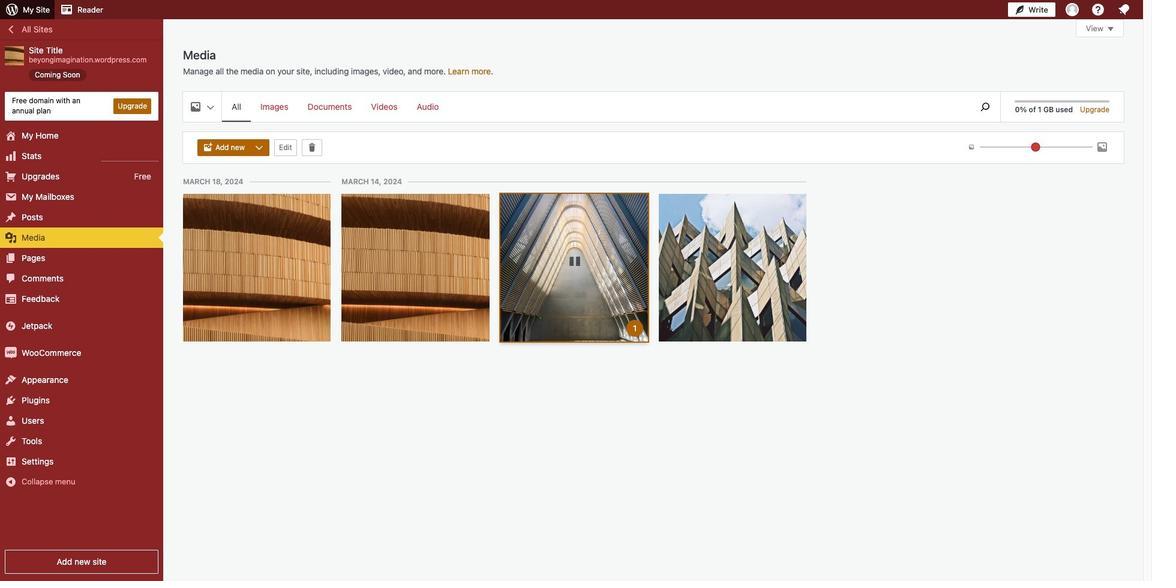 Task type: describe. For each thing, give the bounding box(es) containing it.
my profile image
[[1066, 3, 1080, 16]]

open search image
[[971, 100, 1001, 114]]

2 img image from the top
[[5, 347, 17, 359]]

help image
[[1092, 2, 1106, 17]]

closed image
[[1108, 27, 1114, 31]]

highest hourly views 0 image
[[101, 153, 159, 161]]

manage your notifications image
[[1117, 2, 1132, 17]]



Task type: vqa. For each thing, say whether or not it's contained in the screenshot.
"Home"
no



Task type: locate. For each thing, give the bounding box(es) containing it.
0 vertical spatial img image
[[5, 320, 17, 332]]

cropped b3f2c tt4_post_3 scaled 1 image
[[183, 194, 331, 342]]

menu
[[222, 92, 965, 122]]

group
[[198, 139, 274, 156]]

None range field
[[980, 142, 1093, 153]]

1 img image from the top
[[5, 320, 17, 332]]

1 vertical spatial img image
[[5, 347, 17, 359]]

img image
[[5, 320, 17, 332], [5, 347, 17, 359]]

None search field
[[971, 92, 1001, 122]]

placeholder image image
[[659, 161, 807, 375], [501, 184, 648, 352], [305, 194, 526, 342]]

main content
[[183, 19, 1125, 375]]



